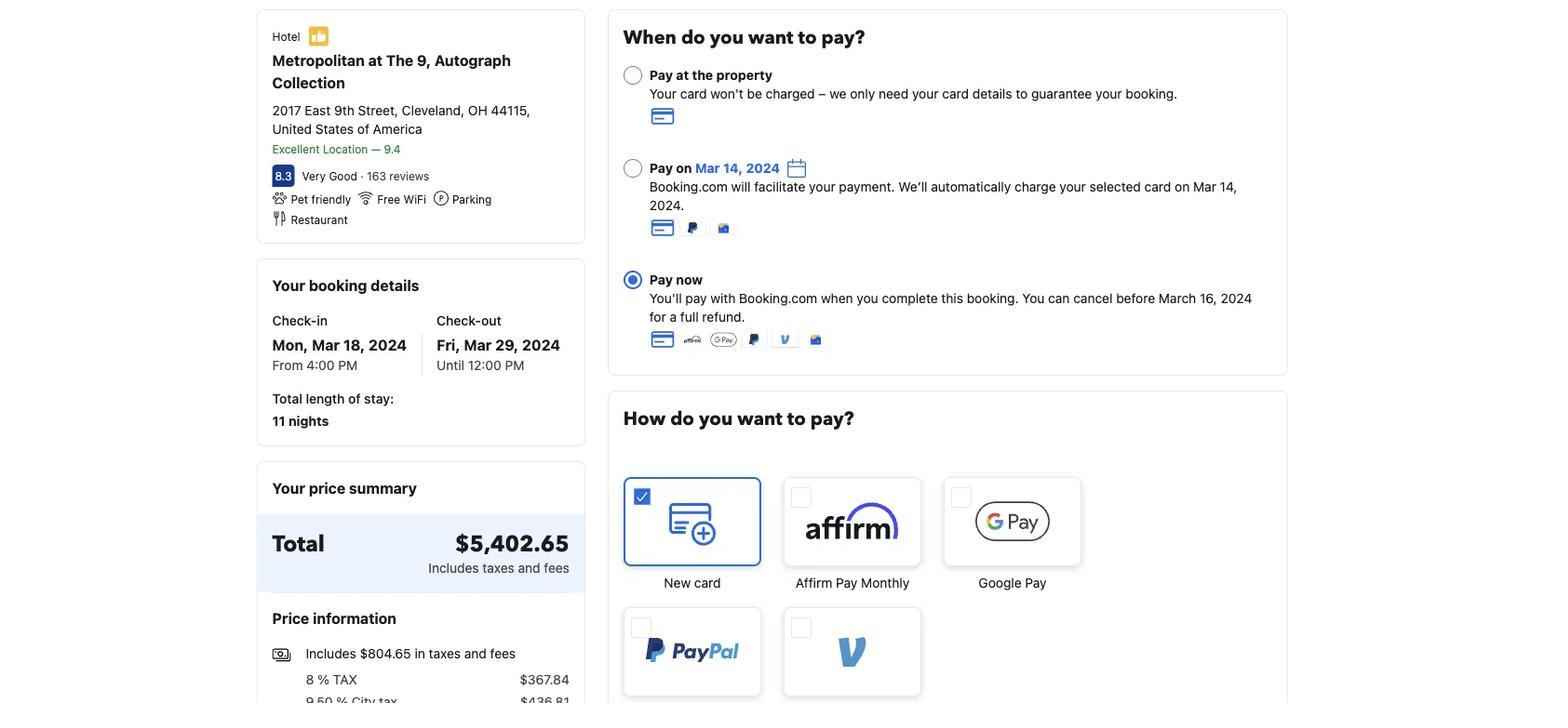 Task type: vqa. For each thing, say whether or not it's contained in the screenshot.
out at the left top
yes



Task type: locate. For each thing, give the bounding box(es) containing it.
1 horizontal spatial booking.com
[[739, 291, 818, 306]]

0 vertical spatial booking.com
[[650, 179, 728, 195]]

1 horizontal spatial fees
[[544, 561, 570, 576]]

your right the need
[[912, 86, 939, 101]]

14,
[[724, 161, 743, 176], [1220, 179, 1238, 195]]

payment.
[[839, 179, 895, 195]]

this
[[942, 291, 964, 306]]

friendly
[[311, 193, 351, 206]]

1 total from the top
[[272, 392, 302, 407]]

reviews
[[389, 170, 429, 183]]

in
[[317, 313, 328, 329], [415, 647, 425, 662]]

you right how
[[699, 407, 733, 432]]

0 horizontal spatial and
[[464, 647, 487, 662]]

1 horizontal spatial paypal image
[[741, 331, 768, 348]]

card right selected
[[1145, 179, 1172, 195]]

pet
[[291, 193, 308, 206]]

pay for pay now you'll pay with booking.com when you complete this booking. you can cancel before march 16, 2024 for a full refund.
[[650, 272, 673, 288]]

1 vertical spatial pay
[[650, 161, 673, 176]]

venmo image
[[772, 331, 799, 348]]

on right selected
[[1175, 179, 1190, 195]]

1 vertical spatial paypal image
[[741, 331, 768, 348]]

booking.com down pay on
[[650, 179, 728, 195]]

total length of stay: 11 nights
[[272, 392, 394, 429]]

america
[[373, 122, 422, 137]]

check-out fri, mar 29, 2024 until 12:00 pm
[[437, 313, 561, 373]]

of down 'street,' on the left top of the page
[[357, 122, 370, 137]]

details
[[973, 86, 1013, 101], [371, 277, 419, 295]]

includes down $5,402.65
[[429, 561, 479, 576]]

1 vertical spatial you
[[857, 291, 879, 306]]

in right $804.65
[[415, 647, 425, 662]]

mar 14, 2024
[[696, 161, 780, 176]]

2024 inside dropdown button
[[746, 161, 780, 176]]

1 vertical spatial do
[[671, 407, 695, 432]]

check- up fri,
[[437, 313, 481, 329]]

0 vertical spatial do
[[681, 25, 705, 51]]

card down the
[[680, 86, 707, 101]]

do right how
[[671, 407, 695, 432]]

booking.
[[1126, 86, 1178, 101], [967, 291, 1019, 306]]

0 horizontal spatial taxes
[[429, 647, 461, 662]]

0 horizontal spatial on
[[676, 161, 692, 176]]

18,
[[343, 337, 365, 354]]

hotel
[[272, 30, 300, 43]]

– we
[[819, 86, 847, 101]]

8.3
[[275, 169, 292, 182]]

do for when
[[681, 25, 705, 51]]

won't
[[711, 86, 744, 101]]

want
[[749, 25, 794, 51], [738, 407, 783, 432]]

1 vertical spatial and
[[464, 647, 487, 662]]

0 horizontal spatial check-
[[272, 313, 317, 329]]

1 check- from the left
[[272, 313, 317, 329]]

includes
[[429, 561, 479, 576], [306, 647, 356, 662]]

you inside pay now you'll pay with booking.com when you complete this booking. you can cancel before march 16, 2024 for a full refund.
[[857, 291, 879, 306]]

you right when
[[857, 291, 879, 306]]

0 horizontal spatial booking.com
[[650, 179, 728, 195]]

0 vertical spatial pay
[[650, 68, 673, 83]]

your right facilitate
[[809, 179, 836, 195]]

2 vertical spatial your
[[272, 480, 305, 498]]

2024 up facilitate
[[746, 161, 780, 176]]

0 horizontal spatial in
[[317, 313, 328, 329]]

pay for pay at the property your card won't be charged – we only need your card details to guarantee your booking.
[[650, 68, 673, 83]]

0 vertical spatial and
[[518, 561, 541, 576]]

affirm image
[[680, 331, 707, 348]]

booking.com inside pay now you'll pay with booking.com when you complete this booking. you can cancel before march 16, 2024 for a full refund.
[[739, 291, 818, 306]]

1 horizontal spatial check-
[[437, 313, 481, 329]]

2017 east 9th street, cleveland, oh 44115, united states of america excellent location — 9.4
[[272, 103, 531, 155]]

fri,
[[437, 337, 460, 354]]

163
[[367, 170, 386, 183]]

and down the includes taxes and fees in the left of the page
[[464, 647, 487, 662]]

1 vertical spatial to
[[1016, 86, 1028, 101]]

%
[[318, 673, 329, 688]]

0 vertical spatial taxes
[[483, 561, 515, 576]]

booking.com
[[650, 179, 728, 195], [739, 291, 818, 306]]

0 vertical spatial on
[[676, 161, 692, 176]]

1 vertical spatial includes
[[306, 647, 356, 662]]

of inside total length of stay: 11 nights
[[348, 392, 361, 407]]

your right charge
[[1060, 179, 1086, 195]]

44115,
[[491, 103, 531, 118]]

details inside pay at the property your card won't be charged – we only need your card details to guarantee your booking.
[[973, 86, 1013, 101]]

booking. inside pay now you'll pay with booking.com when you complete this booking. you can cancel before march 16, 2024 for a full refund.
[[967, 291, 1019, 306]]

and
[[518, 561, 541, 576], [464, 647, 487, 662]]

of inside 2017 east 9th street, cleveland, oh 44115, united states of america excellent location — 9.4
[[357, 122, 370, 137]]

your down when
[[650, 86, 677, 101]]

2 horizontal spatial card
[[1145, 179, 1172, 195]]

street,
[[358, 103, 398, 118]]

full
[[681, 310, 699, 325]]

booking. right this
[[967, 291, 1019, 306]]

2 total from the top
[[272, 529, 325, 560]]

when
[[821, 291, 853, 306]]

1 vertical spatial in
[[415, 647, 425, 662]]

pay up 2024.
[[650, 161, 673, 176]]

0 horizontal spatial includes
[[306, 647, 356, 662]]

14, inside dropdown button
[[724, 161, 743, 176]]

you
[[710, 25, 744, 51], [857, 291, 879, 306], [699, 407, 733, 432]]

in down booking
[[317, 313, 328, 329]]

1 vertical spatial booking.
[[967, 291, 1019, 306]]

your
[[650, 86, 677, 101], [272, 277, 305, 295], [272, 480, 305, 498]]

2024 right 18,
[[369, 337, 407, 354]]

0 vertical spatial details
[[973, 86, 1013, 101]]

1 vertical spatial booking.com
[[739, 291, 818, 306]]

card right the need
[[943, 86, 969, 101]]

pay now you'll pay with booking.com when you complete this booking. you can cancel before march 16, 2024 for a full refund.
[[650, 272, 1253, 325]]

states
[[316, 122, 354, 137]]

scored 8.3 element
[[272, 165, 295, 187]]

want down venmo image
[[738, 407, 783, 432]]

rated very good element
[[302, 170, 357, 183]]

includes up the 8 % tax
[[306, 647, 356, 662]]

with
[[711, 291, 736, 306]]

2017 east 9th street, cleveland, oh 44115, united states of america button
[[272, 101, 570, 139]]

and down $5,402.65
[[518, 561, 541, 576]]

1 horizontal spatial at
[[676, 68, 689, 83]]

1 horizontal spatial 14,
[[1220, 179, 1238, 195]]

0 horizontal spatial booking.
[[967, 291, 1019, 306]]

from
[[272, 358, 303, 373]]

pay?
[[822, 25, 865, 51], [811, 407, 854, 432]]

pay inside pay now you'll pay with booking.com when you complete this booking. you can cancel before march 16, 2024 for a full refund.
[[650, 272, 673, 288]]

details left guarantee
[[973, 86, 1013, 101]]

0 vertical spatial booking.
[[1126, 86, 1178, 101]]

nights
[[289, 414, 329, 429]]

2024 inside the check-in mon, mar 18, 2024 from 4:00 pm
[[369, 337, 407, 354]]

2 vertical spatial to
[[787, 407, 806, 432]]

pay down when
[[650, 68, 673, 83]]

you for how do you want to pay?
[[699, 407, 733, 432]]

you up property
[[710, 25, 744, 51]]

taxes down $5,402.65
[[483, 561, 515, 576]]

booking
[[309, 277, 367, 295]]

1 vertical spatial want
[[738, 407, 783, 432]]

1 horizontal spatial on
[[1175, 179, 1190, 195]]

pay? for when do you want to pay?
[[822, 25, 865, 51]]

0 vertical spatial of
[[357, 122, 370, 137]]

to for how do you want to pay?
[[787, 407, 806, 432]]

0 vertical spatial includes
[[429, 561, 479, 576]]

0 horizontal spatial fees
[[490, 647, 516, 662]]

do
[[681, 25, 705, 51], [671, 407, 695, 432]]

total inside total length of stay: 11 nights
[[272, 392, 302, 407]]

check- inside check-out fri, mar 29, 2024 until 12:00 pm
[[437, 313, 481, 329]]

booking.com up venmo image
[[739, 291, 818, 306]]

cancel
[[1074, 291, 1113, 306]]

pay
[[650, 68, 673, 83], [650, 161, 673, 176], [650, 272, 673, 288]]

how do you want to pay?
[[624, 407, 854, 432]]

0 vertical spatial fees
[[544, 561, 570, 576]]

free wifi
[[377, 193, 426, 206]]

to
[[798, 25, 817, 51], [1016, 86, 1028, 101], [787, 407, 806, 432]]

taxes
[[483, 561, 515, 576], [429, 647, 461, 662]]

your left booking
[[272, 277, 305, 295]]

paypal image
[[680, 220, 707, 236], [741, 331, 768, 348]]

check- inside the check-in mon, mar 18, 2024 from 4:00 pm
[[272, 313, 317, 329]]

1 vertical spatial on
[[1175, 179, 1190, 195]]

2024 right 16, at top right
[[1221, 291, 1253, 306]]

excellent
[[272, 142, 320, 155]]

1 horizontal spatial in
[[415, 647, 425, 662]]

1 horizontal spatial details
[[973, 86, 1013, 101]]

1 horizontal spatial includes
[[429, 561, 479, 576]]

price information
[[272, 610, 397, 628]]

1 horizontal spatial taxes
[[483, 561, 515, 576]]

0 horizontal spatial card
[[680, 86, 707, 101]]

your inside pay at the property your card won't be charged – we only need your card details to guarantee your booking.
[[650, 86, 677, 101]]

want for when do you want to pay?
[[749, 25, 794, 51]]

0 vertical spatial in
[[317, 313, 328, 329]]

your
[[912, 86, 939, 101], [1096, 86, 1122, 101], [809, 179, 836, 195], [1060, 179, 1086, 195]]

to down venmo image
[[787, 407, 806, 432]]

do for how
[[671, 407, 695, 432]]

your left price
[[272, 480, 305, 498]]

complete
[[882, 291, 938, 306]]

2024 right 29,
[[522, 337, 561, 354]]

mar up 12:00 pm
[[464, 337, 492, 354]]

3 pay from the top
[[650, 272, 673, 288]]

mar right pay on
[[696, 161, 720, 176]]

0 vertical spatial want
[[749, 25, 794, 51]]

paypal image right google pay icon
[[741, 331, 768, 348]]

total
[[272, 392, 302, 407], [272, 529, 325, 560]]

want for how do you want to pay?
[[738, 407, 783, 432]]

2024 inside check-out fri, mar 29, 2024 until 12:00 pm
[[522, 337, 561, 354]]

selected
[[1090, 179, 1141, 195]]

1 pay from the top
[[650, 68, 673, 83]]

your right guarantee
[[1096, 86, 1122, 101]]

1 vertical spatial pay?
[[811, 407, 854, 432]]

your for your price summary
[[272, 480, 305, 498]]

2 vertical spatial pay
[[650, 272, 673, 288]]

pay up you'll
[[650, 272, 673, 288]]

when
[[624, 25, 677, 51]]

at inside metropolitan at the 9, autograph collection
[[368, 52, 383, 69]]

1 vertical spatial 14,
[[1220, 179, 1238, 195]]

taxes right $804.65
[[429, 647, 461, 662]]

pet friendly
[[291, 193, 351, 206]]

do up the
[[681, 25, 705, 51]]

16,
[[1200, 291, 1218, 306]]

2024
[[746, 161, 780, 176], [1221, 291, 1253, 306], [369, 337, 407, 354], [522, 337, 561, 354]]

on
[[676, 161, 692, 176], [1175, 179, 1190, 195]]

0 vertical spatial pay?
[[822, 25, 865, 51]]

fees
[[544, 561, 570, 576], [490, 647, 516, 662]]

mar up 4:00 pm
[[312, 337, 340, 354]]

total for total length of stay: 11 nights
[[272, 392, 302, 407]]

paypal image down 2024.
[[680, 220, 707, 236]]

total down price
[[272, 529, 325, 560]]

9.4
[[384, 142, 401, 155]]

cleveland,
[[402, 103, 465, 118]]

0 horizontal spatial details
[[371, 277, 419, 295]]

1 vertical spatial total
[[272, 529, 325, 560]]

1 vertical spatial your
[[272, 277, 305, 295]]

to up charged
[[798, 25, 817, 51]]

information
[[313, 610, 397, 628]]

mar
[[696, 161, 720, 176], [1194, 179, 1217, 195], [312, 337, 340, 354], [464, 337, 492, 354]]

details right booking
[[371, 277, 419, 295]]

parking
[[452, 193, 492, 206]]

0 vertical spatial you
[[710, 25, 744, 51]]

pay on
[[650, 161, 692, 176]]

0 vertical spatial your
[[650, 86, 677, 101]]

1 horizontal spatial and
[[518, 561, 541, 576]]

1 horizontal spatial booking.
[[1126, 86, 1178, 101]]

on up 2024.
[[676, 161, 692, 176]]

of left stay:
[[348, 392, 361, 407]]

very
[[302, 170, 326, 183]]

0 horizontal spatial at
[[368, 52, 383, 69]]

2 pay from the top
[[650, 161, 673, 176]]

collection
[[272, 74, 345, 92]]

2 check- from the left
[[437, 313, 481, 329]]

at inside pay at the property your card won't be charged – we only need your card details to guarantee your booking.
[[676, 68, 689, 83]]

mar right selected
[[1194, 179, 1217, 195]]

2024 inside pay now you'll pay with booking.com when you complete this booking. you can cancel before march 16, 2024 for a full refund.
[[1221, 291, 1253, 306]]

0 vertical spatial 14,
[[724, 161, 743, 176]]

fees down the includes taxes and fees in the left of the page
[[490, 647, 516, 662]]

1 vertical spatial taxes
[[429, 647, 461, 662]]

booking. right guarantee
[[1126, 86, 1178, 101]]

1 horizontal spatial card
[[943, 86, 969, 101]]

·
[[361, 170, 364, 183]]

to left guarantee
[[1016, 86, 1028, 101]]

want up property
[[749, 25, 794, 51]]

your price summary
[[272, 480, 417, 498]]

1 vertical spatial of
[[348, 392, 361, 407]]

0 vertical spatial paypal image
[[680, 220, 707, 236]]

2 vertical spatial you
[[699, 407, 733, 432]]

total up the 11 at the left
[[272, 392, 302, 407]]

0 vertical spatial total
[[272, 392, 302, 407]]

fees down $5,402.65
[[544, 561, 570, 576]]

pay inside pay at the property your card won't be charged – we only need your card details to guarantee your booking.
[[650, 68, 673, 83]]

check- up mon,
[[272, 313, 317, 329]]

0 horizontal spatial 14,
[[724, 161, 743, 176]]

0 vertical spatial to
[[798, 25, 817, 51]]

card
[[680, 86, 707, 101], [943, 86, 969, 101], [1145, 179, 1172, 195]]

8
[[306, 673, 314, 688]]

1 vertical spatial details
[[371, 277, 419, 295]]



Task type: describe. For each thing, give the bounding box(es) containing it.
out
[[481, 313, 502, 329]]

on inside booking.com will facilitate your payment. we'll automatically charge your selected card on mar 14, 2024.
[[1175, 179, 1190, 195]]

charged
[[766, 86, 815, 101]]

to inside pay at the property your card won't be charged – we only need your card details to guarantee your booking.
[[1016, 86, 1028, 101]]

pay at the property your card won't be charged – we only need your card details to guarantee your booking.
[[650, 68, 1178, 101]]

very good · 163 reviews
[[302, 170, 429, 183]]

you
[[1023, 291, 1045, 306]]

location
[[323, 142, 368, 155]]

a
[[670, 310, 677, 325]]

united
[[272, 122, 312, 137]]

check- for fri,
[[437, 313, 481, 329]]

automatically
[[931, 179, 1011, 195]]

until
[[437, 358, 465, 373]]

good
[[329, 170, 357, 183]]

can
[[1049, 291, 1070, 306]]

march
[[1159, 291, 1197, 306]]

free
[[377, 193, 401, 206]]

in inside the check-in mon, mar 18, 2024 from 4:00 pm
[[317, 313, 328, 329]]

mar inside check-out fri, mar 29, 2024 until 12:00 pm
[[464, 337, 492, 354]]

card inside booking.com will facilitate your payment. we'll automatically charge your selected card on mar 14, 2024.
[[1145, 179, 1172, 195]]

9th
[[334, 103, 355, 118]]

we'll
[[899, 179, 928, 195]]

booking. inside pay at the property your card won't be charged – we only need your card details to guarantee your booking.
[[1126, 86, 1178, 101]]

your booking details
[[272, 277, 419, 295]]

check-in mon, mar 18, 2024 from 4:00 pm
[[272, 313, 407, 373]]

$5,402.65
[[455, 529, 570, 560]]

booking.com inside booking.com will facilitate your payment. we'll automatically charge your selected card on mar 14, 2024.
[[650, 179, 728, 195]]

property
[[717, 68, 773, 83]]

the
[[692, 68, 713, 83]]

2024.
[[650, 198, 685, 213]]

oh
[[468, 103, 488, 118]]

facilitate
[[754, 179, 806, 195]]

metropolitan
[[272, 52, 365, 69]]

2017
[[272, 103, 301, 118]]

$367.84
[[520, 673, 570, 688]]

4:00 pm
[[307, 358, 358, 373]]

wifi
[[404, 193, 426, 206]]

check- for mon,
[[272, 313, 317, 329]]

summary
[[349, 480, 417, 498]]

includes $804.65 in taxes and fees
[[306, 647, 516, 662]]

google pay image
[[710, 331, 737, 348]]

at for metropolitan
[[368, 52, 383, 69]]

29,
[[495, 337, 519, 354]]

14, inside booking.com will facilitate your payment. we'll automatically charge your selected card on mar 14, 2024.
[[1220, 179, 1238, 195]]

guarantee
[[1032, 86, 1092, 101]]

mar inside the check-in mon, mar 18, 2024 from 4:00 pm
[[312, 337, 340, 354]]

refund.
[[702, 310, 745, 325]]

includes for includes $804.65 in taxes and fees
[[306, 647, 356, 662]]

price
[[272, 610, 309, 628]]

mar inside mar 14, 2024 dropdown button
[[696, 161, 720, 176]]

1 vertical spatial fees
[[490, 647, 516, 662]]

$804.65
[[360, 647, 411, 662]]

restaurant
[[291, 213, 348, 226]]

will
[[731, 179, 751, 195]]

pay? for how do you want to pay?
[[811, 407, 854, 432]]

at for pay
[[676, 68, 689, 83]]

8 % tax
[[306, 673, 357, 688]]

mar 14, 2024 button
[[696, 159, 806, 178]]

now
[[676, 272, 703, 288]]

0 horizontal spatial paypal image
[[680, 220, 707, 236]]

how
[[624, 407, 666, 432]]

price
[[309, 480, 346, 498]]

to for when do you want to pay?
[[798, 25, 817, 51]]

be
[[747, 86, 762, 101]]

includes taxes and fees
[[429, 561, 570, 576]]

pay
[[686, 291, 707, 306]]

—
[[371, 142, 381, 155]]

the
[[386, 52, 414, 69]]

you'll
[[650, 291, 682, 306]]

12:00 pm
[[468, 358, 525, 373]]

before
[[1117, 291, 1156, 306]]

pay for pay on
[[650, 161, 673, 176]]

metropolitan at the 9, autograph collection
[[272, 52, 511, 92]]

booking.com will facilitate your payment. we'll automatically charge your selected card on mar 14, 2024.
[[650, 179, 1238, 213]]

includes for includes taxes and fees
[[429, 561, 479, 576]]

you for when do you want to pay?
[[710, 25, 744, 51]]

11
[[272, 414, 285, 429]]

stay:
[[364, 392, 394, 407]]

mar inside booking.com will facilitate your payment. we'll automatically charge your selected card on mar 14, 2024.
[[1194, 179, 1217, 195]]

length
[[306, 392, 345, 407]]

total for total
[[272, 529, 325, 560]]

your for your booking details
[[272, 277, 305, 295]]

charge
[[1015, 179, 1056, 195]]

9,
[[417, 52, 431, 69]]

when do you want to pay?
[[624, 25, 865, 51]]

only
[[850, 86, 875, 101]]

mon,
[[272, 337, 308, 354]]



